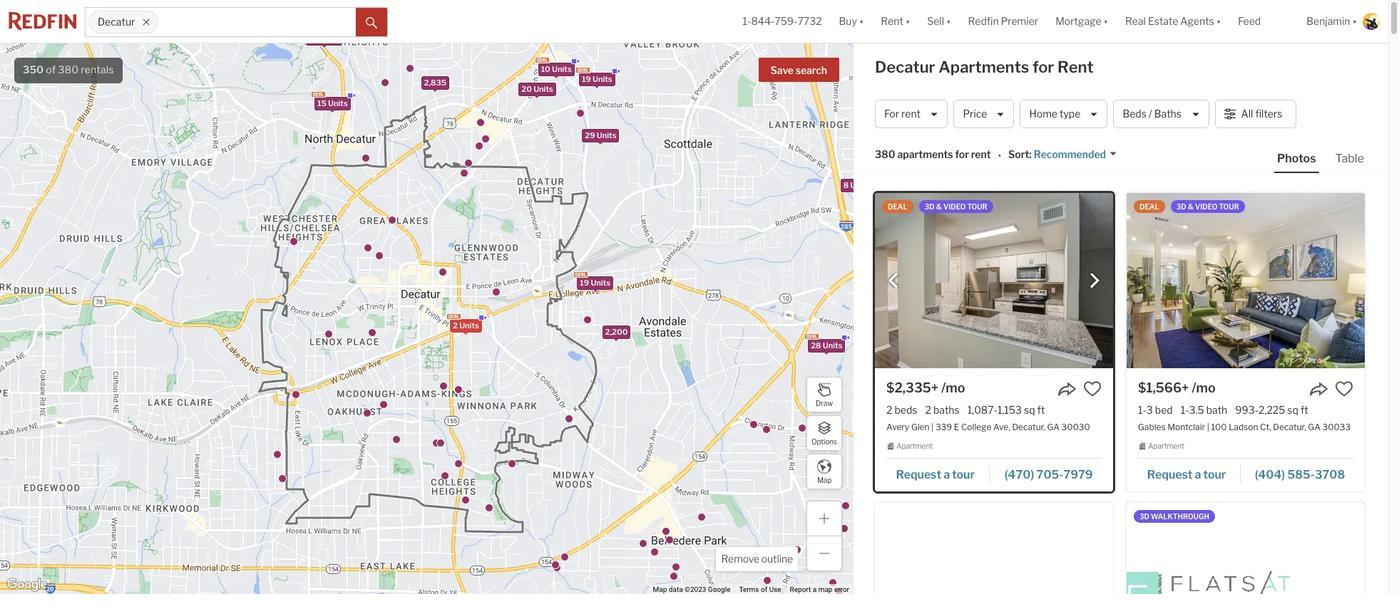 Task type: vqa. For each thing, say whether or not it's contained in the screenshot.
SAVE SEARCH button
yes



Task type: locate. For each thing, give the bounding box(es) containing it.
decatur left remove decatur image
[[98, 16, 135, 28]]

1 horizontal spatial |
[[1208, 423, 1210, 433]]

1 horizontal spatial decatur
[[875, 58, 936, 76]]

bed
[[1156, 404, 1173, 417]]

1 horizontal spatial &
[[1188, 203, 1194, 211]]

2 ▾ from the left
[[906, 15, 910, 27]]

tour down '100'
[[1204, 469, 1226, 482]]

beds / baths
[[1123, 108, 1182, 120]]

request a tour
[[896, 469, 975, 482], [1148, 469, 1226, 482]]

decatur for decatur
[[98, 16, 135, 28]]

0 horizontal spatial sq
[[1024, 404, 1036, 417]]

decatur down rent ▾ dropdown button in the right of the page
[[875, 58, 936, 76]]

▾ for buy ▾
[[860, 15, 864, 27]]

favorite button checkbox for $2,335+ /mo
[[1084, 380, 1102, 399]]

0 horizontal spatial favorite button checkbox
[[1084, 380, 1102, 399]]

1 horizontal spatial rent
[[972, 149, 991, 161]]

19 units up 2,200
[[580, 278, 610, 288]]

submit search image
[[366, 17, 377, 28]]

1 horizontal spatial 2
[[887, 404, 893, 417]]

ga
[[1048, 423, 1060, 433], [1309, 423, 1321, 433]]

a down 339
[[944, 469, 950, 482]]

gables
[[1139, 423, 1166, 433]]

2 request from the left
[[1148, 469, 1193, 482]]

price
[[963, 108, 988, 120]]

ft for $2,335+ /mo
[[1038, 404, 1045, 417]]

request a tour button for $2,335+
[[887, 464, 990, 485]]

844-
[[752, 15, 775, 27]]

1 tour from the left
[[968, 203, 988, 211]]

1 vertical spatial of
[[761, 586, 768, 594]]

for
[[885, 108, 900, 120]]

1 horizontal spatial tour
[[1219, 203, 1240, 211]]

2 | from the left
[[1208, 423, 1210, 433]]

0 vertical spatial map
[[817, 476, 832, 485]]

2 sq from the left
[[1288, 404, 1299, 417]]

bath
[[1207, 404, 1228, 417]]

request a tour down 339
[[896, 469, 975, 482]]

0 vertical spatial 19
[[582, 74, 591, 84]]

380 left rentals
[[58, 63, 79, 76]]

sq for $1,566+ /mo
[[1288, 404, 1299, 417]]

1- up montclair
[[1181, 404, 1190, 417]]

decatur,
[[1013, 423, 1046, 433], [1274, 423, 1307, 433]]

1 tour from the left
[[953, 469, 975, 482]]

|
[[932, 423, 934, 433], [1208, 423, 1210, 433]]

1 3d & video tour from the left
[[925, 203, 988, 211]]

0 horizontal spatial tour
[[953, 469, 975, 482]]

favorite button checkbox
[[1084, 380, 1102, 399], [1335, 380, 1354, 399]]

0 vertical spatial 380
[[58, 63, 79, 76]]

rent inside 380 apartments for rent •
[[972, 149, 991, 161]]

of for 350
[[46, 63, 56, 76]]

request a tour button down 339
[[887, 464, 990, 485]]

19
[[582, 74, 591, 84], [580, 278, 589, 288]]

map for map data ©2023 google
[[653, 586, 667, 594]]

home
[[1030, 108, 1058, 120]]

759-
[[775, 15, 798, 27]]

feed button
[[1230, 0, 1299, 43]]

1 horizontal spatial decatur,
[[1274, 423, 1307, 433]]

apartment for $1,566+
[[1149, 442, 1185, 451]]

1 horizontal spatial rent
[[1058, 58, 1094, 76]]

a left map on the bottom right
[[813, 586, 817, 594]]

4 ▾ from the left
[[1104, 15, 1109, 27]]

1 horizontal spatial video
[[1196, 203, 1218, 211]]

0 horizontal spatial tour
[[968, 203, 988, 211]]

buy
[[839, 15, 857, 27]]

2 ft from the left
[[1301, 404, 1309, 417]]

favorite button checkbox up 30033
[[1335, 380, 1354, 399]]

ct,
[[1261, 423, 1272, 433]]

ft right 2,225
[[1301, 404, 1309, 417]]

8
[[843, 180, 849, 190]]

1 vertical spatial for
[[956, 149, 969, 161]]

0 vertical spatial decatur
[[98, 16, 135, 28]]

of right 350
[[46, 63, 56, 76]]

1 vertical spatial 380
[[875, 149, 896, 161]]

rent right for
[[902, 108, 921, 120]]

ga left 30033
[[1309, 423, 1321, 433]]

1 horizontal spatial of
[[761, 586, 768, 594]]

map left data
[[653, 586, 667, 594]]

1 horizontal spatial map
[[817, 476, 832, 485]]

3d
[[925, 203, 935, 211], [1177, 203, 1187, 211], [1140, 513, 1150, 521]]

0 horizontal spatial ft
[[1038, 404, 1045, 417]]

1 vertical spatial rent
[[972, 149, 991, 161]]

1 deal from the left
[[888, 203, 908, 211]]

deal
[[888, 203, 908, 211], [1140, 203, 1160, 211]]

ave,
[[994, 423, 1011, 433]]

units
[[320, 33, 339, 43], [552, 64, 572, 74], [592, 74, 612, 84], [533, 83, 553, 93], [328, 98, 348, 108], [597, 130, 616, 140], [850, 180, 870, 190], [591, 278, 610, 288], [459, 321, 479, 331], [823, 340, 842, 350]]

all filters button
[[1215, 100, 1297, 128]]

decatur, down 1,153
[[1013, 423, 1046, 433]]

agents
[[1181, 15, 1215, 27]]

map
[[817, 476, 832, 485], [653, 586, 667, 594]]

0 horizontal spatial request
[[896, 469, 942, 482]]

0 horizontal spatial 1-
[[743, 15, 752, 27]]

1- left "759-"
[[743, 15, 752, 27]]

1 decatur, from the left
[[1013, 423, 1046, 433]]

0 horizontal spatial |
[[932, 423, 934, 433]]

sq
[[1024, 404, 1036, 417], [1288, 404, 1299, 417]]

2 decatur, from the left
[[1274, 423, 1307, 433]]

for
[[1033, 58, 1055, 76], [956, 149, 969, 161]]

2 for 2 units
[[453, 321, 458, 331]]

▾ right "buy"
[[860, 15, 864, 27]]

apartment down glen
[[897, 442, 933, 451]]

0 horizontal spatial 2
[[453, 321, 458, 331]]

1 horizontal spatial request
[[1148, 469, 1193, 482]]

| for $1,566+
[[1208, 423, 1210, 433]]

report a map error link
[[790, 586, 850, 594]]

1,087-
[[968, 404, 998, 417]]

1 horizontal spatial a
[[944, 469, 950, 482]]

rent ▾ button
[[881, 0, 910, 43]]

▾ right agents
[[1217, 15, 1221, 27]]

2 horizontal spatial 1-
[[1181, 404, 1190, 417]]

remove decatur image
[[142, 18, 150, 26]]

1-844-759-7732
[[743, 15, 822, 27]]

use
[[769, 586, 782, 594]]

buy ▾
[[839, 15, 864, 27]]

request a tour button up walkthrough
[[1139, 464, 1241, 485]]

save
[[771, 64, 794, 76]]

map down options
[[817, 476, 832, 485]]

1 horizontal spatial deal
[[1140, 203, 1160, 211]]

2 favorite button checkbox from the left
[[1335, 380, 1354, 399]]

0 vertical spatial for
[[1033, 58, 1055, 76]]

next button image
[[1088, 274, 1102, 288]]

2 horizontal spatial 3d
[[1177, 203, 1187, 211]]

1 vertical spatial 19 units
[[580, 278, 610, 288]]

recommended button
[[1032, 148, 1118, 162]]

request up the 3d walkthrough
[[1148, 469, 1193, 482]]

0 horizontal spatial of
[[46, 63, 56, 76]]

10 units
[[541, 64, 572, 74]]

decatur, right ct,
[[1274, 423, 1307, 433]]

1 horizontal spatial apartment
[[1149, 442, 1185, 451]]

2 horizontal spatial a
[[1195, 469, 1202, 482]]

sell
[[928, 15, 945, 27]]

1 horizontal spatial ga
[[1309, 423, 1321, 433]]

▾ for benjamin ▾
[[1353, 15, 1358, 27]]

▾ left user photo
[[1353, 15, 1358, 27]]

2 3d & video tour from the left
[[1177, 203, 1240, 211]]

ft
[[1038, 404, 1045, 417], [1301, 404, 1309, 417]]

1 ▾ from the left
[[860, 15, 864, 27]]

real
[[1126, 15, 1146, 27]]

request a tour button
[[887, 464, 990, 485], [1139, 464, 1241, 485]]

2 for 2 beds
[[887, 404, 893, 417]]

1 horizontal spatial request a tour button
[[1139, 464, 1241, 485]]

avery
[[887, 423, 910, 433]]

apartment down gables
[[1149, 442, 1185, 451]]

/mo up 1-3.5 bath in the bottom of the page
[[1192, 381, 1216, 396]]

rent right buy ▾
[[881, 15, 904, 27]]

1 vertical spatial 19
[[580, 278, 589, 288]]

apartment
[[897, 442, 933, 451], [1149, 442, 1185, 451]]

0 horizontal spatial decatur
[[98, 16, 135, 28]]

report
[[790, 586, 811, 594]]

/mo up baths
[[942, 381, 966, 396]]

request a tour up walkthrough
[[1148, 469, 1226, 482]]

▾ for rent ▾
[[906, 15, 910, 27]]

585-
[[1288, 469, 1315, 482]]

2 apartment from the left
[[1149, 442, 1185, 451]]

2 tour from the left
[[1204, 469, 1226, 482]]

$2,335+ /mo
[[887, 381, 966, 396]]

2 baths
[[926, 404, 960, 417]]

0 horizontal spatial rent
[[881, 15, 904, 27]]

1 vertical spatial decatur
[[875, 58, 936, 76]]

rent down mortgage
[[1058, 58, 1094, 76]]

1 horizontal spatial sq
[[1288, 404, 1299, 417]]

error
[[835, 586, 850, 594]]

| left 339
[[932, 423, 934, 433]]

request for $2,335+
[[896, 469, 942, 482]]

1 request from the left
[[896, 469, 942, 482]]

0 horizontal spatial &
[[936, 203, 942, 211]]

0 horizontal spatial 3d & video tour
[[925, 203, 988, 211]]

380 apartments for rent •
[[875, 149, 1002, 162]]

0 horizontal spatial 3d
[[925, 203, 935, 211]]

1 horizontal spatial favorite button checkbox
[[1335, 380, 1354, 399]]

30030
[[1062, 423, 1091, 433]]

0 horizontal spatial for
[[956, 149, 969, 161]]

ft for $1,566+ /mo
[[1301, 404, 1309, 417]]

sell ▾ button
[[928, 0, 951, 43]]

0 vertical spatial rent
[[881, 15, 904, 27]]

rent
[[881, 15, 904, 27], [1058, 58, 1094, 76]]

1 horizontal spatial 3d & video tour
[[1177, 203, 1240, 211]]

montclair
[[1168, 423, 1206, 433]]

1 | from the left
[[932, 423, 934, 433]]

0 horizontal spatial deal
[[888, 203, 908, 211]]

1 horizontal spatial 380
[[875, 149, 896, 161]]

&
[[936, 203, 942, 211], [1188, 203, 1194, 211]]

1- up gables
[[1139, 404, 1147, 417]]

2 /mo from the left
[[1192, 381, 1216, 396]]

options button
[[807, 416, 843, 452]]

2 horizontal spatial 2
[[926, 404, 932, 417]]

/
[[1149, 108, 1153, 120]]

rent left •
[[972, 149, 991, 161]]

sq right 2,225
[[1288, 404, 1299, 417]]

| left '100'
[[1208, 423, 1210, 433]]

1 /mo from the left
[[942, 381, 966, 396]]

for rent button
[[875, 100, 948, 128]]

1 horizontal spatial /mo
[[1192, 381, 1216, 396]]

/mo for $1,566+ /mo
[[1192, 381, 1216, 396]]

1 favorite button checkbox from the left
[[1084, 380, 1102, 399]]

remove
[[722, 554, 760, 566]]

data
[[669, 586, 683, 594]]

▾ left sell
[[906, 15, 910, 27]]

0 horizontal spatial 380
[[58, 63, 79, 76]]

request a tour button for $1,566+
[[1139, 464, 1241, 485]]

0 horizontal spatial request a tour
[[896, 469, 975, 482]]

None search field
[[158, 8, 356, 36]]

sq right 1,153
[[1024, 404, 1036, 417]]

▾ right sell
[[947, 15, 951, 27]]

for for rent
[[1033, 58, 1055, 76]]

save search
[[771, 64, 828, 76]]

request
[[896, 469, 942, 482], [1148, 469, 1193, 482]]

ga left 30030
[[1048, 423, 1060, 433]]

filters
[[1256, 108, 1283, 120]]

3d walkthrough
[[1140, 513, 1210, 521]]

photo of 100 ladson ct, decatur, ga 30033 image
[[1127, 193, 1365, 369]]

0 horizontal spatial decatur,
[[1013, 423, 1046, 433]]

3 ▾ from the left
[[947, 15, 951, 27]]

0 horizontal spatial ga
[[1048, 423, 1060, 433]]

1 ft from the left
[[1038, 404, 1045, 417]]

rent inside button
[[902, 108, 921, 120]]

tour for $2,335+ /mo
[[953, 469, 975, 482]]

0 horizontal spatial request a tour button
[[887, 464, 990, 485]]

walkthrough
[[1151, 513, 1210, 521]]

ft right 1,153
[[1038, 404, 1045, 417]]

1 horizontal spatial tour
[[1204, 469, 1226, 482]]

terms
[[739, 586, 759, 594]]

estate
[[1148, 15, 1179, 27]]

350 of 380 rentals
[[23, 63, 114, 76]]

request down glen
[[896, 469, 942, 482]]

of left use
[[761, 586, 768, 594]]

redfin premier button
[[960, 0, 1047, 43]]

1 request a tour button from the left
[[887, 464, 990, 485]]

1 horizontal spatial for
[[1033, 58, 1055, 76]]

| for $2,335+
[[932, 423, 934, 433]]

2 request a tour button from the left
[[1139, 464, 1241, 485]]

decatur apartments for rent
[[875, 58, 1094, 76]]

6 ▾ from the left
[[1353, 15, 1358, 27]]

1 request a tour from the left
[[896, 469, 975, 482]]

1 horizontal spatial ft
[[1301, 404, 1309, 417]]

▾ right mortgage
[[1104, 15, 1109, 27]]

1 horizontal spatial request a tour
[[1148, 469, 1226, 482]]

tour down e
[[953, 469, 975, 482]]

0 horizontal spatial rent
[[902, 108, 921, 120]]

google image
[[4, 576, 51, 595]]

2 request a tour from the left
[[1148, 469, 1226, 482]]

0 vertical spatial of
[[46, 63, 56, 76]]

rent
[[902, 108, 921, 120], [972, 149, 991, 161]]

for right apartments on the top right of page
[[956, 149, 969, 161]]

for inside 380 apartments for rent •
[[956, 149, 969, 161]]

1 ga from the left
[[1048, 423, 1060, 433]]

1 video from the left
[[944, 203, 966, 211]]

0 vertical spatial rent
[[902, 108, 921, 120]]

a for $2,335+
[[944, 469, 950, 482]]

1 & from the left
[[936, 203, 942, 211]]

2 inside map region
[[453, 321, 458, 331]]

a up walkthrough
[[1195, 469, 1202, 482]]

0 horizontal spatial video
[[944, 203, 966, 211]]

for up home
[[1033, 58, 1055, 76]]

1 vertical spatial map
[[653, 586, 667, 594]]

0 horizontal spatial map
[[653, 586, 667, 594]]

1 apartment from the left
[[897, 442, 933, 451]]

:
[[1030, 149, 1032, 161]]

380 left apartments on the top right of page
[[875, 149, 896, 161]]

1 horizontal spatial 1-
[[1139, 404, 1147, 417]]

▾ for mortgage ▾
[[1104, 15, 1109, 27]]

map inside map button
[[817, 476, 832, 485]]

1,153
[[998, 404, 1022, 417]]

0 horizontal spatial /mo
[[942, 381, 966, 396]]

1 sq from the left
[[1024, 404, 1036, 417]]

0 horizontal spatial apartment
[[897, 442, 933, 451]]

favorite button checkbox up 30030
[[1084, 380, 1102, 399]]

sell ▾
[[928, 15, 951, 27]]

19 units right 10 units
[[582, 74, 612, 84]]



Task type: describe. For each thing, give the bounding box(es) containing it.
/mo for $2,335+ /mo
[[942, 381, 966, 396]]

tour for $1,566+ /mo
[[1204, 469, 1226, 482]]

380 inside 380 apartments for rent •
[[875, 149, 896, 161]]

29 units
[[585, 130, 616, 140]]

favorite button image
[[1335, 380, 1354, 399]]

map for map
[[817, 476, 832, 485]]

993-2,225 sq ft
[[1236, 404, 1309, 417]]

a for $1,566+
[[1195, 469, 1202, 482]]

map data ©2023 google
[[653, 586, 731, 594]]

photos
[[1278, 152, 1317, 166]]

•
[[999, 150, 1002, 162]]

favorite button image
[[1084, 380, 1102, 399]]

1 vertical spatial 15
[[317, 98, 326, 108]]

2 for 2 baths
[[926, 404, 932, 417]]

decatur for decatur apartments for rent
[[875, 58, 936, 76]]

request a tour for $2,335+
[[896, 469, 975, 482]]

request for $1,566+
[[1148, 469, 1193, 482]]

5 ▾ from the left
[[1217, 15, 1221, 27]]

buy ▾ button
[[831, 0, 873, 43]]

0 horizontal spatial a
[[813, 586, 817, 594]]

redfin premier
[[968, 15, 1039, 27]]

2 & from the left
[[1188, 203, 1194, 211]]

favorite button checkbox for $1,566+ /mo
[[1335, 380, 1354, 399]]

home type
[[1030, 108, 1081, 120]]

993-
[[1236, 404, 1259, 417]]

1- for 3
[[1139, 404, 1147, 417]]

real estate agents ▾ button
[[1117, 0, 1230, 43]]

real estate agents ▾ link
[[1126, 0, 1221, 43]]

search
[[796, 64, 828, 76]]

baths
[[1155, 108, 1182, 120]]

2 deal from the left
[[1140, 203, 1160, 211]]

(404)
[[1255, 469, 1286, 482]]

29
[[585, 130, 595, 140]]

baths
[[934, 404, 960, 417]]

100
[[1212, 423, 1227, 433]]

(470) 705-7979 link
[[990, 462, 1102, 486]]

map button
[[807, 454, 843, 490]]

apartments
[[898, 149, 954, 161]]

(404) 585-3708
[[1255, 469, 1346, 482]]

1 horizontal spatial 3d
[[1140, 513, 1150, 521]]

map region
[[0, 0, 874, 595]]

draw
[[816, 399, 833, 408]]

for rent
[[885, 108, 921, 120]]

20
[[521, 83, 532, 93]]

price button
[[954, 100, 1015, 128]]

mortgage ▾ button
[[1047, 0, 1117, 43]]

request a tour for $1,566+
[[1148, 469, 1226, 482]]

of for terms
[[761, 586, 768, 594]]

1- for 844-
[[743, 15, 752, 27]]

339
[[936, 423, 953, 433]]

(404) 585-3708 link
[[1241, 462, 1354, 486]]

10
[[541, 64, 550, 74]]

©2023
[[685, 586, 707, 594]]

feed
[[1239, 15, 1261, 27]]

1 vertical spatial 15 units
[[317, 98, 348, 108]]

apartments
[[939, 58, 1030, 76]]

beds / baths button
[[1114, 100, 1210, 128]]

remove outline button
[[717, 548, 798, 572]]

e
[[954, 423, 960, 433]]

2 beds
[[887, 404, 918, 417]]

2 tour from the left
[[1219, 203, 1240, 211]]

2,835
[[424, 78, 446, 88]]

705-
[[1037, 469, 1064, 482]]

benjamin
[[1307, 15, 1351, 27]]

20 units
[[521, 83, 553, 93]]

remove outline
[[722, 554, 793, 566]]

terms of use link
[[739, 586, 782, 594]]

user photo image
[[1363, 13, 1380, 30]]

8 units
[[843, 180, 870, 190]]

2 units
[[453, 321, 479, 331]]

beds
[[1123, 108, 1147, 120]]

1 vertical spatial rent
[[1058, 58, 1094, 76]]

▾ for sell ▾
[[947, 15, 951, 27]]

draw button
[[807, 377, 843, 413]]

(470) 705-7979
[[1005, 469, 1093, 482]]

recommended
[[1034, 149, 1107, 161]]

3
[[1147, 404, 1153, 417]]

all
[[1242, 108, 1254, 120]]

1-3.5 bath
[[1181, 404, 1228, 417]]

rent ▾
[[881, 15, 910, 27]]

sort
[[1009, 149, 1030, 161]]

beds
[[895, 404, 918, 417]]

premier
[[1001, 15, 1039, 27]]

28
[[811, 340, 821, 350]]

gables montclair | 100 ladson ct, decatur, ga 30033
[[1139, 423, 1351, 433]]

college
[[962, 423, 992, 433]]

1- for 3.5
[[1181, 404, 1190, 417]]

30033
[[1323, 423, 1351, 433]]

photo of 2536 flat shoals rd apt a, decatur, ga 30032 image
[[1127, 503, 1365, 595]]

2 video from the left
[[1196, 203, 1218, 211]]

rent inside dropdown button
[[881, 15, 904, 27]]

table button
[[1333, 151, 1368, 172]]

$2,335+
[[887, 381, 939, 396]]

map
[[819, 586, 833, 594]]

photo of 339 e college ave, decatur, ga 30030 image
[[875, 193, 1114, 369]]

photos button
[[1275, 151, 1333, 173]]

home type button
[[1020, 100, 1108, 128]]

ladson
[[1229, 423, 1259, 433]]

0 vertical spatial 15
[[309, 33, 318, 43]]

apartment for $2,335+
[[897, 442, 933, 451]]

options
[[812, 438, 838, 446]]

google
[[708, 586, 731, 594]]

sq for $2,335+ /mo
[[1024, 404, 1036, 417]]

previous button image
[[887, 274, 901, 288]]

0 vertical spatial 15 units
[[309, 33, 339, 43]]

1-3 bed
[[1139, 404, 1173, 417]]

0 vertical spatial 19 units
[[582, 74, 612, 84]]

2 ga from the left
[[1309, 423, 1321, 433]]

save search button
[[759, 58, 840, 82]]

for for rent
[[956, 149, 969, 161]]

benjamin ▾
[[1307, 15, 1358, 27]]

$1,566+
[[1139, 381, 1190, 396]]

1-844-759-7732 link
[[743, 15, 822, 27]]



